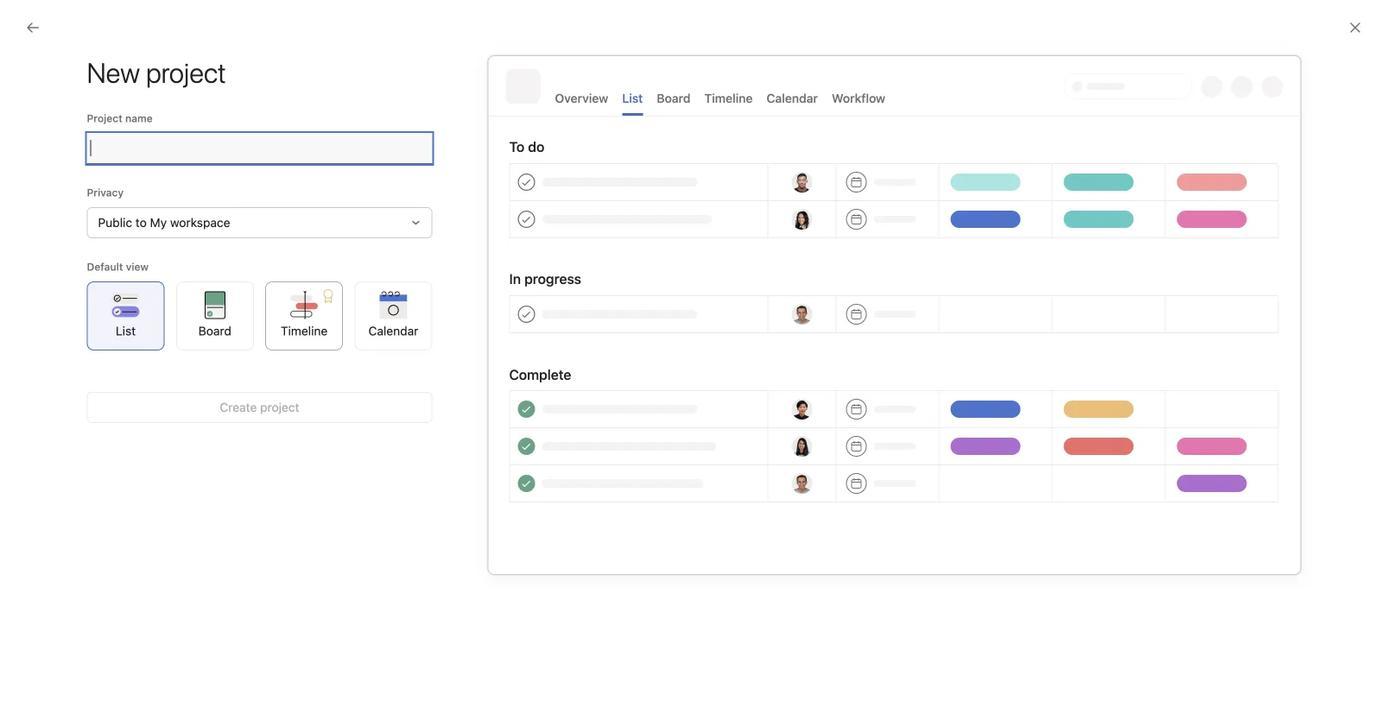 Task type: describe. For each thing, give the bounding box(es) containing it.
1 horizontal spatial cross-
[[470, 383, 509, 397]]

0 horizontal spatial list
[[116, 324, 136, 338]]

teams element
[[0, 365, 207, 427]]

track
[[968, 443, 993, 455]]

all
[[515, 575, 528, 589]]

global element
[[0, 42, 207, 146]]

most
[[1087, 306, 1115, 321]]

templates
[[531, 575, 586, 589]]

to inside "use goals to achieve your most important objectives"
[[999, 306, 1010, 321]]

complete
[[509, 367, 571, 383]]

create
[[220, 400, 257, 415]]

default
[[87, 261, 123, 273]]

0 vertical spatial calendar
[[767, 91, 818, 105]]

create project
[[220, 400, 299, 415]]

1 horizontal spatial timeline
[[705, 91, 753, 105]]

0 horizontal spatial timeline
[[281, 324, 328, 338]]

public
[[98, 216, 132, 230]]

reporting link
[[10, 188, 197, 216]]

view
[[126, 261, 149, 273]]

insights element
[[0, 157, 207, 275]]

1 horizontal spatial plan
[[613, 383, 637, 397]]

achieve
[[1013, 306, 1056, 321]]

new project
[[87, 56, 226, 89]]

to inside dropdown button
[[136, 216, 147, 230]]

on track (55%)
[[951, 443, 1026, 455]]

privacy
[[87, 187, 124, 199]]

in progress
[[509, 271, 581, 287]]

my workspace link
[[10, 396, 197, 423]]

1 vertical spatial functional
[[509, 383, 566, 397]]

templates
[[408, 516, 489, 536]]

my workspace
[[228, 53, 340, 73]]

1 horizontal spatial work requests
[[470, 436, 557, 450]]

(55%)
[[996, 443, 1026, 455]]

goals
[[965, 306, 995, 321]]

explore
[[470, 575, 512, 589]]

projects element
[[0, 275, 207, 365]]

functional inside projects element
[[82, 312, 138, 327]]

workspace inside teams element
[[65, 402, 125, 416]]

project name
[[87, 112, 153, 124]]

public to my workspace button
[[87, 207, 432, 238]]

this is a preview of your project image
[[488, 55, 1302, 575]]

0 vertical spatial list
[[622, 91, 643, 105]]

2 ap from the top
[[865, 438, 878, 451]]



Task type: vqa. For each thing, say whether or not it's contained in the screenshot.
Work within the "Projects" 'element'
yes



Task type: locate. For each thing, give the bounding box(es) containing it.
1 vertical spatial ap
[[865, 438, 878, 451]]

my inside my workspace link
[[45, 402, 62, 416]]

1 vertical spatial requests
[[503, 436, 557, 450]]

project
[[141, 312, 180, 327], [499, 332, 538, 346], [569, 383, 610, 397], [260, 400, 299, 415]]

project inside cross-functional project plan link
[[141, 312, 180, 327]]

1 vertical spatial board
[[198, 324, 231, 338]]

your
[[1059, 306, 1084, 321]]

1 horizontal spatial work
[[470, 436, 500, 450]]

1 horizontal spatial calendar
[[767, 91, 818, 105]]

1 ap from the top
[[865, 386, 878, 398]]

1 horizontal spatial to
[[999, 306, 1010, 321]]

0 horizontal spatial work
[[45, 340, 74, 354]]

my workspace
[[45, 402, 125, 416]]

public to my workspace
[[98, 216, 230, 230]]

1 vertical spatial my
[[45, 402, 62, 416]]

plan
[[184, 312, 207, 327], [613, 383, 637, 397]]

work inside projects element
[[45, 340, 74, 354]]

go back image
[[26, 21, 40, 35]]

list right 'overview' at the top left of page
[[622, 91, 643, 105]]

0 vertical spatial timeline
[[705, 91, 753, 105]]

work requests down cross-functional project plan link
[[45, 340, 129, 354]]

functional down new project
[[509, 383, 566, 397]]

list image
[[425, 381, 446, 402]]

1 vertical spatial workspace
[[65, 402, 125, 416]]

work
[[45, 340, 74, 354], [470, 436, 500, 450]]

work requests down complete
[[470, 436, 557, 450]]

0 horizontal spatial workspace
[[65, 402, 125, 416]]

calendar left workflow
[[767, 91, 818, 105]]

work requests inside projects element
[[45, 340, 129, 354]]

use goals to achieve your most important objectives
[[940, 306, 1172, 340]]

project
[[87, 112, 122, 124]]

0 horizontal spatial cross-
[[45, 312, 82, 327]]

0 vertical spatial ap
[[865, 386, 878, 398]]

1 horizontal spatial list
[[622, 91, 643, 105]]

portfolios link
[[10, 216, 197, 244]]

requests down cross-functional project plan link
[[77, 340, 129, 354]]

cross- down new
[[470, 383, 509, 397]]

0 horizontal spatial requests
[[77, 340, 129, 354]]

project inside create project "button"
[[260, 400, 299, 415]]

overview
[[555, 91, 608, 105]]

1 vertical spatial cross-
[[470, 383, 509, 397]]

1 vertical spatial calendar
[[368, 324, 419, 338]]

plan inside projects element
[[184, 312, 207, 327]]

cross-functional project plan inside projects element
[[45, 312, 207, 327]]

1 horizontal spatial functional
[[509, 383, 566, 397]]

important
[[1118, 306, 1172, 321]]

0 vertical spatial work
[[45, 340, 74, 354]]

1 vertical spatial to
[[999, 306, 1010, 321]]

my
[[150, 216, 167, 230], [45, 402, 62, 416]]

close image
[[1349, 21, 1362, 35]]

workspace
[[170, 216, 230, 230], [65, 402, 125, 416]]

0 vertical spatial work requests
[[45, 340, 129, 354]]

calendar down projects
[[368, 324, 419, 338]]

0 horizontal spatial to
[[136, 216, 147, 230]]

functional up work requests link
[[82, 312, 138, 327]]

calendar
[[767, 91, 818, 105], [368, 324, 419, 338]]

list down default view
[[116, 324, 136, 338]]

cross- inside cross-functional project plan link
[[45, 312, 82, 327]]

workflow
[[832, 91, 886, 105]]

workspace down work requests link
[[65, 402, 125, 416]]

hide sidebar image
[[22, 14, 36, 28]]

0 horizontal spatial cross-functional project plan
[[45, 312, 207, 327]]

ap
[[865, 386, 878, 398], [865, 438, 878, 451]]

list
[[622, 91, 643, 105], [116, 324, 136, 338]]

to right goals
[[999, 306, 1010, 321]]

cross-functional project plan up work requests link
[[45, 312, 207, 327]]

0 horizontal spatial work requests
[[45, 340, 129, 354]]

my down work requests link
[[45, 402, 62, 416]]

objectives
[[940, 325, 997, 340]]

1 vertical spatial work requests
[[470, 436, 557, 450]]

on
[[951, 443, 965, 455]]

to do
[[509, 139, 545, 155]]

functional
[[82, 312, 138, 327], [509, 383, 566, 397]]

1 vertical spatial timeline
[[281, 324, 328, 338]]

0 vertical spatial plan
[[184, 312, 207, 327]]

requests inside projects element
[[77, 340, 129, 354]]

my right the public
[[150, 216, 167, 230]]

0 horizontal spatial my
[[45, 402, 62, 416]]

0 vertical spatial cross-functional project plan
[[45, 312, 207, 327]]

timeline
[[705, 91, 753, 105], [281, 324, 328, 338]]

projects
[[408, 273, 472, 293]]

new project
[[470, 332, 538, 346]]

1 horizontal spatial my
[[150, 216, 167, 230]]

workspace inside dropdown button
[[170, 216, 230, 230]]

to
[[136, 216, 147, 230], [999, 306, 1010, 321]]

0 vertical spatial to
[[136, 216, 147, 230]]

cross-functional project plan link
[[10, 306, 207, 333]]

workspace right the public
[[170, 216, 230, 230]]

create project button
[[87, 392, 432, 423]]

0 vertical spatial board
[[657, 91, 691, 105]]

work requests
[[45, 340, 129, 354], [470, 436, 557, 450]]

portfolios
[[45, 222, 98, 237]]

1 horizontal spatial requests
[[503, 436, 557, 450]]

requests down complete
[[503, 436, 557, 450]]

requests
[[77, 340, 129, 354], [503, 436, 557, 450]]

0 horizontal spatial functional
[[82, 312, 138, 327]]

members (1)
[[408, 142, 506, 162]]

my inside public to my workspace dropdown button
[[150, 216, 167, 230]]

cross-functional project plan down new project
[[470, 383, 637, 397]]

0 vertical spatial workspace
[[170, 216, 230, 230]]

1 vertical spatial plan
[[613, 383, 637, 397]]

0 horizontal spatial plan
[[184, 312, 207, 327]]

work requests link
[[10, 333, 197, 361]]

1 vertical spatial cross-functional project plan
[[470, 383, 637, 397]]

use
[[940, 306, 962, 321]]

1 vertical spatial work
[[470, 436, 500, 450]]

1 horizontal spatial cross-functional project plan
[[470, 383, 637, 397]]

explore all templates
[[470, 575, 586, 589]]

reporting
[[45, 195, 99, 209]]

name
[[125, 112, 153, 124]]

0 vertical spatial requests
[[77, 340, 129, 354]]

0 horizontal spatial calendar
[[368, 324, 419, 338]]

0 horizontal spatial board
[[198, 324, 231, 338]]

0 vertical spatial cross-
[[45, 312, 82, 327]]

0 vertical spatial my
[[150, 216, 167, 230]]

to right the public
[[136, 216, 147, 230]]

1 horizontal spatial workspace
[[170, 216, 230, 230]]

cross- up work requests link
[[45, 312, 82, 327]]

1 horizontal spatial board
[[657, 91, 691, 105]]

1 vertical spatial list
[[116, 324, 136, 338]]

board
[[657, 91, 691, 105], [198, 324, 231, 338]]

default view
[[87, 261, 149, 273]]

Project name text field
[[87, 133, 432, 164]]

new
[[470, 332, 495, 346]]

0 vertical spatial functional
[[82, 312, 138, 327]]

cross-functional project plan
[[45, 312, 207, 327], [470, 383, 637, 397]]

cross-
[[45, 312, 82, 327], [470, 383, 509, 397]]



